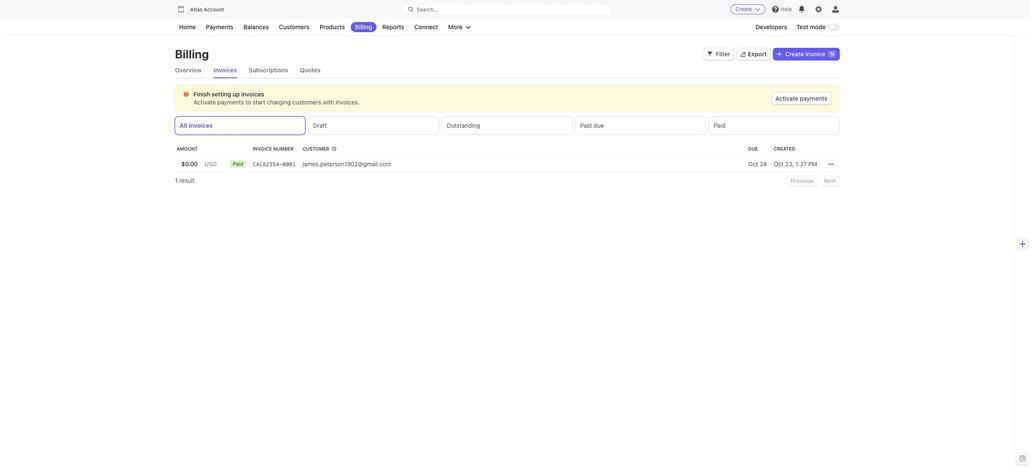 Task type: vqa. For each thing, say whether or not it's contained in the screenshot.
the info image corresponding to Gross volume
no



Task type: describe. For each thing, give the bounding box(es) containing it.
home link
[[175, 22, 200, 32]]

activate payments link
[[772, 93, 831, 105]]

customers
[[292, 99, 321, 106]]

more button
[[444, 22, 475, 32]]

Search… search field
[[403, 4, 611, 15]]

24
[[760, 160, 767, 168]]

subscriptions
[[249, 66, 288, 74]]

home
[[179, 23, 196, 30]]

quotes link
[[300, 63, 321, 78]]

1 horizontal spatial payments
[[800, 95, 828, 102]]

activate inside finish setting up invoices activate payments to start charging customers with invoices.
[[194, 99, 216, 106]]

next button
[[820, 176, 839, 186]]

products link
[[315, 22, 349, 32]]

oct for oct 24
[[748, 160, 758, 168]]

overview link
[[175, 63, 202, 78]]

search…
[[417, 6, 438, 12]]

cac82554-0001 link
[[249, 157, 299, 172]]

1 vertical spatial billing
[[175, 47, 209, 61]]

cac82554-0001
[[253, 161, 296, 168]]

2 horizontal spatial svg image
[[828, 162, 834, 167]]

draft button
[[309, 117, 439, 135]]

oct 23, 1:37 pm link
[[771, 157, 821, 172]]

tab list containing overview
[[175, 63, 839, 78]]

1 result
[[175, 177, 195, 184]]

developers link
[[752, 22, 792, 32]]

amount
[[177, 146, 198, 152]]

past
[[580, 122, 592, 129]]

all
[[180, 122, 187, 129]]

finish setting up invoices activate payments to start charging customers with invoices.
[[194, 91, 360, 106]]

connect link
[[410, 22, 442, 32]]

1
[[175, 177, 178, 184]]

create for create
[[736, 6, 752, 12]]

reports
[[382, 23, 404, 30]]

outstanding button
[[442, 117, 572, 135]]

up
[[233, 91, 240, 98]]

0 horizontal spatial svg image
[[183, 92, 189, 97]]

customers link
[[275, 22, 314, 32]]

subscriptions link
[[249, 63, 288, 78]]

filter
[[716, 50, 730, 58]]

invoices.
[[336, 99, 360, 106]]

account
[[204, 6, 224, 13]]

n
[[831, 51, 834, 57]]

payments link
[[202, 22, 238, 32]]

paid link
[[227, 157, 249, 172]]

svg image inside filter popup button
[[708, 52, 713, 57]]

result
[[179, 177, 195, 184]]

pm
[[809, 160, 817, 168]]

atlas account button
[[175, 3, 233, 15]]

invoices inside button
[[189, 122, 213, 129]]

mode
[[810, 23, 826, 30]]

products
[[320, 23, 345, 30]]

draft
[[313, 122, 327, 129]]

oct 24 link
[[745, 157, 771, 172]]

customers
[[279, 23, 310, 30]]

invoices link
[[214, 63, 237, 78]]

connect
[[415, 23, 438, 30]]

oct 23, 1:37 pm
[[774, 160, 817, 168]]

oct 24
[[748, 160, 767, 168]]

previous button
[[788, 176, 817, 186]]

balances
[[244, 23, 269, 30]]

test mode
[[797, 23, 826, 30]]

previous
[[791, 177, 814, 184]]

1:37
[[796, 160, 807, 168]]



Task type: locate. For each thing, give the bounding box(es) containing it.
paid
[[714, 122, 726, 129], [233, 161, 244, 167]]

invoice number
[[253, 146, 294, 152]]

$0.00 link
[[175, 157, 201, 172]]

1 vertical spatial invoices
[[189, 122, 213, 129]]

all invoices button
[[175, 117, 305, 135]]

invoice
[[253, 146, 272, 152]]

1 vertical spatial svg image
[[183, 92, 189, 97]]

1 vertical spatial paid
[[233, 161, 244, 167]]

23,
[[785, 160, 794, 168]]

oct left "23,"
[[774, 160, 784, 168]]

0 vertical spatial svg image
[[708, 52, 713, 57]]

paid button
[[709, 117, 839, 135]]

cac82554-
[[253, 161, 283, 168]]

usd
[[205, 160, 217, 168]]

1 vertical spatial create
[[786, 50, 804, 58]]

help button
[[769, 3, 795, 16]]

quotes
[[300, 66, 321, 74]]

oct
[[748, 160, 758, 168], [774, 160, 784, 168]]

setting
[[212, 91, 231, 98]]

create invoice
[[786, 50, 825, 58]]

filter button
[[704, 48, 734, 60]]

Search… text field
[[403, 4, 611, 15]]

1 vertical spatial tab list
[[175, 117, 839, 135]]

0 vertical spatial invoices
[[241, 91, 264, 98]]

start
[[253, 99, 265, 106]]

james.peterson1902@gmail.com link
[[299, 157, 745, 172]]

create right svg image
[[786, 50, 804, 58]]

oct inside oct 23, 1:37 pm 'link'
[[774, 160, 784, 168]]

payments inside finish setting up invoices activate payments to start charging customers with invoices.
[[217, 99, 244, 106]]

billing link
[[351, 22, 376, 32]]

overview
[[175, 66, 202, 74]]

2 vertical spatial svg image
[[828, 162, 834, 167]]

past due
[[580, 122, 604, 129]]

test
[[797, 23, 809, 30]]

1 horizontal spatial invoices
[[241, 91, 264, 98]]

payments
[[800, 95, 828, 102], [217, 99, 244, 106]]

atlas account
[[190, 6, 224, 13]]

0 vertical spatial billing
[[355, 23, 372, 30]]

developers
[[756, 23, 787, 30]]

oct inside the 'oct 24' link
[[748, 160, 758, 168]]

to
[[246, 99, 251, 106]]

export button
[[737, 48, 770, 60]]

0 horizontal spatial create
[[736, 6, 752, 12]]

customer
[[303, 146, 329, 152]]

james.peterson1902@gmail.com
[[303, 160, 391, 168]]

1 horizontal spatial billing
[[355, 23, 372, 30]]

atlas
[[190, 6, 203, 13]]

all invoices
[[180, 122, 213, 129]]

0 vertical spatial paid
[[714, 122, 726, 129]]

oct left 24
[[748, 160, 758, 168]]

create inside button
[[736, 6, 752, 12]]

svg image left finish
[[183, 92, 189, 97]]

activate down finish
[[194, 99, 216, 106]]

billing up overview
[[175, 47, 209, 61]]

usd link
[[201, 157, 220, 172]]

past due button
[[576, 117, 706, 135]]

1 horizontal spatial oct
[[774, 160, 784, 168]]

invoices inside finish setting up invoices activate payments to start charging customers with invoices.
[[241, 91, 264, 98]]

1 horizontal spatial activate
[[776, 95, 799, 102]]

1 horizontal spatial create
[[786, 50, 804, 58]]

billing
[[355, 23, 372, 30], [175, 47, 209, 61]]

oct for oct 23, 1:37 pm
[[774, 160, 784, 168]]

more
[[448, 23, 463, 30]]

1 horizontal spatial svg image
[[708, 52, 713, 57]]

charging
[[267, 99, 291, 106]]

0 horizontal spatial oct
[[748, 160, 758, 168]]

2 oct from the left
[[774, 160, 784, 168]]

0001
[[283, 161, 296, 168]]

0 vertical spatial create
[[736, 6, 752, 12]]

export
[[748, 50, 767, 58]]

created
[[774, 146, 796, 152]]

next
[[824, 177, 836, 184]]

invoices
[[241, 91, 264, 98], [189, 122, 213, 129]]

activate up the paid button
[[776, 95, 799, 102]]

outstanding
[[447, 122, 480, 129]]

paid inside button
[[714, 122, 726, 129]]

1 horizontal spatial paid
[[714, 122, 726, 129]]

0 vertical spatial tab list
[[175, 63, 839, 78]]

invoices
[[214, 66, 237, 74]]

0 horizontal spatial invoices
[[189, 122, 213, 129]]

invoices right all
[[189, 122, 213, 129]]

due
[[748, 146, 758, 152]]

svg image up next button
[[828, 162, 834, 167]]

notifications image
[[799, 6, 806, 13]]

1 tab list from the top
[[175, 63, 839, 78]]

1 oct from the left
[[748, 160, 758, 168]]

create for create invoice
[[786, 50, 804, 58]]

billing left reports at left
[[355, 23, 372, 30]]

balances link
[[239, 22, 273, 32]]

with
[[323, 99, 334, 106]]

svg image left filter
[[708, 52, 713, 57]]

2 tab list from the top
[[175, 117, 839, 135]]

invoices up to
[[241, 91, 264, 98]]

due
[[594, 122, 604, 129]]

help
[[781, 6, 792, 12]]

tab list containing all invoices
[[175, 117, 839, 135]]

create up developers link
[[736, 6, 752, 12]]

0 horizontal spatial activate
[[194, 99, 216, 106]]

finish
[[194, 91, 210, 98]]

invoice
[[806, 50, 825, 58]]

activate payments
[[776, 95, 828, 102]]

tab list
[[175, 63, 839, 78], [175, 117, 839, 135]]

payments
[[206, 23, 233, 30]]

activate
[[776, 95, 799, 102], [194, 99, 216, 106]]

number
[[273, 146, 294, 152]]

0 horizontal spatial billing
[[175, 47, 209, 61]]

svg image
[[708, 52, 713, 57], [183, 92, 189, 97], [828, 162, 834, 167]]

0 horizontal spatial payments
[[217, 99, 244, 106]]

0 horizontal spatial paid
[[233, 161, 244, 167]]

$0.00
[[181, 160, 198, 168]]

create button
[[731, 4, 766, 14]]

svg image
[[777, 52, 782, 57]]

reports link
[[378, 22, 409, 32]]



